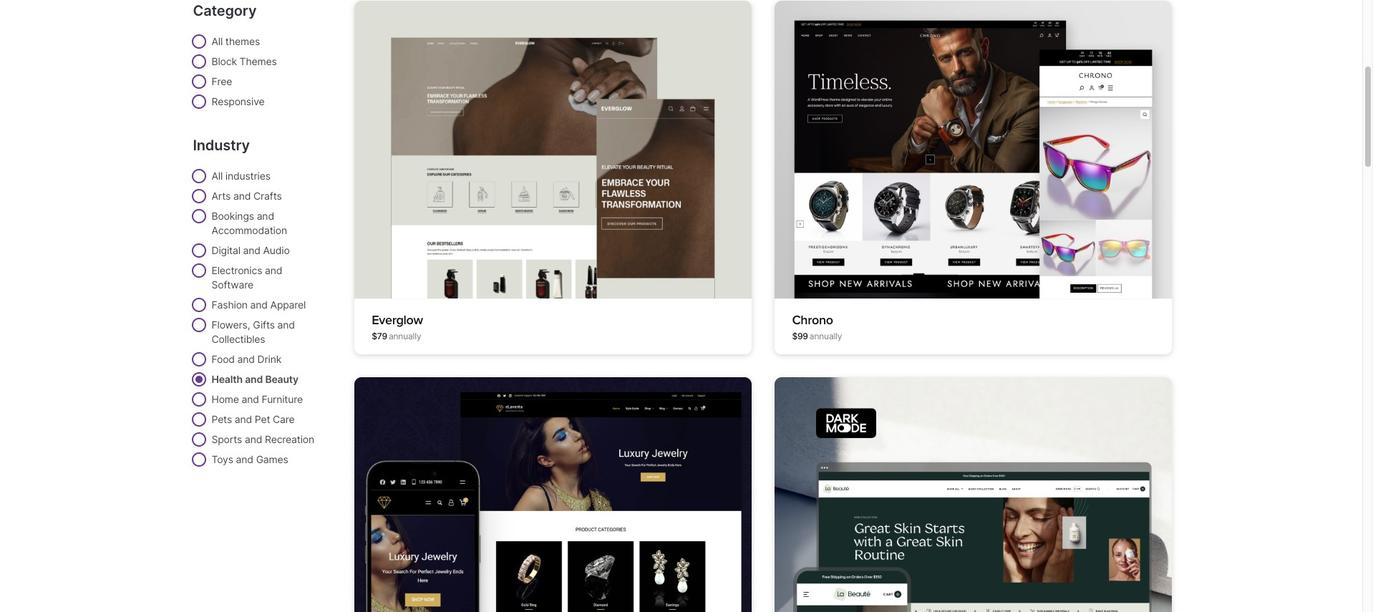 Task type: locate. For each thing, give the bounding box(es) containing it.
everglow
[[372, 313, 423, 328]]

and up gifts
[[250, 299, 268, 311]]

and down apparel at the left of page
[[278, 319, 295, 331]]

and down all industries in the top of the page
[[233, 190, 251, 202]]

all up arts
[[212, 170, 223, 182]]

chrono $99 annually
[[792, 313, 843, 342]]

annually down chrono
[[810, 331, 843, 342]]

category
[[193, 2, 257, 19]]

and for accommodation
[[257, 210, 274, 222]]

flowers,
[[212, 319, 250, 331]]

and for games
[[236, 453, 253, 466]]

annually
[[389, 331, 421, 342], [810, 331, 843, 342]]

and right toys
[[236, 453, 253, 466]]

recreation
[[265, 433, 314, 446]]

and
[[233, 190, 251, 202], [257, 210, 274, 222], [243, 244, 261, 256], [265, 264, 282, 276], [250, 299, 268, 311], [278, 319, 295, 331], [238, 353, 255, 365], [245, 373, 263, 385], [242, 393, 259, 405], [235, 413, 252, 425], [245, 433, 262, 446], [236, 453, 253, 466]]

annually down everglow link
[[389, 331, 421, 342]]

and for pet
[[235, 413, 252, 425]]

bookings
[[212, 210, 254, 222]]

and down crafts
[[257, 210, 274, 222]]

annually for everglow
[[389, 331, 421, 342]]

food and drink
[[212, 353, 282, 365]]

all
[[212, 35, 223, 47], [212, 170, 223, 182]]

all for industry
[[212, 170, 223, 182]]

0 vertical spatial all
[[212, 35, 223, 47]]

2 all from the top
[[212, 170, 223, 182]]

and left pet at the left bottom of the page
[[235, 413, 252, 425]]

fashion
[[212, 299, 248, 311]]

and up home and furniture on the left of the page
[[245, 373, 263, 385]]

beauty
[[265, 373, 299, 385]]

all up block
[[212, 35, 223, 47]]

and down accommodation
[[243, 244, 261, 256]]

2 annually from the left
[[810, 331, 843, 342]]

pet
[[255, 413, 270, 425]]

and for crafts
[[233, 190, 251, 202]]

health and beauty
[[212, 373, 299, 385]]

annually inside everglow $79 annually
[[389, 331, 421, 342]]

electronics
[[212, 264, 262, 276]]

1 horizontal spatial annually
[[810, 331, 843, 342]]

digital and audio
[[212, 244, 290, 256]]

0 horizontal spatial annually
[[389, 331, 421, 342]]

and inside bookings and accommodation
[[257, 210, 274, 222]]

accommodation
[[212, 224, 287, 236]]

1 annually from the left
[[389, 331, 421, 342]]

and for beauty
[[245, 373, 263, 385]]

and down collectibles
[[238, 353, 255, 365]]

and inside electronics and software
[[265, 264, 282, 276]]

and up pets and pet care
[[242, 393, 259, 405]]

block themes
[[212, 55, 277, 67]]

annually for chrono
[[810, 331, 843, 342]]

digital
[[212, 244, 241, 256]]

and for recreation
[[245, 433, 262, 446]]

1 vertical spatial all
[[212, 170, 223, 182]]

and inside the flowers, gifts and collectibles
[[278, 319, 295, 331]]

and down pets and pet care
[[245, 433, 262, 446]]

home and furniture
[[212, 393, 303, 405]]

games
[[256, 453, 288, 466]]

annually inside "chrono $99 annually"
[[810, 331, 843, 342]]

and for software
[[265, 264, 282, 276]]

chrono
[[792, 313, 834, 328]]

1 all from the top
[[212, 35, 223, 47]]

everglow link
[[372, 313, 423, 328]]

everglow $79 annually
[[372, 313, 423, 342]]

$99
[[792, 331, 809, 342]]

software
[[212, 279, 254, 291]]

pets and pet care
[[212, 413, 295, 425]]

and down audio
[[265, 264, 282, 276]]

chrono link
[[792, 313, 834, 328]]

toys
[[212, 453, 233, 466]]

collectibles
[[212, 333, 265, 345]]



Task type: vqa. For each thing, say whether or not it's contained in the screenshot.
bottom Show subcategories icon
no



Task type: describe. For each thing, give the bounding box(es) containing it.
all for category
[[212, 35, 223, 47]]

arts and crafts
[[212, 190, 282, 202]]

fashion and apparel
[[212, 299, 306, 311]]

sports
[[212, 433, 242, 446]]

health
[[212, 373, 243, 385]]

and for drink
[[238, 353, 255, 365]]

home
[[212, 393, 239, 405]]

pets
[[212, 413, 232, 425]]

arts
[[212, 190, 231, 202]]

and for furniture
[[242, 393, 259, 405]]

industry
[[193, 137, 250, 154]]

and for audio
[[243, 244, 261, 256]]

apparel
[[270, 299, 306, 311]]

flowers, gifts and collectibles
[[212, 319, 295, 345]]

all industries
[[212, 170, 271, 182]]

$79
[[372, 331, 387, 342]]

block
[[212, 55, 237, 67]]

furniture
[[262, 393, 303, 405]]

themes
[[240, 55, 277, 67]]

sports and recreation
[[212, 433, 314, 446]]

audio
[[263, 244, 290, 256]]

care
[[273, 413, 295, 425]]

toys and games
[[212, 453, 288, 466]]

responsive
[[212, 95, 265, 107]]

free
[[212, 75, 232, 87]]

drink
[[258, 353, 282, 365]]

themes
[[226, 35, 260, 47]]

electronics and software
[[212, 264, 282, 291]]

gifts
[[253, 319, 275, 331]]

crafts
[[254, 190, 282, 202]]

and for apparel
[[250, 299, 268, 311]]

all themes
[[212, 35, 260, 47]]

bookings and accommodation
[[212, 210, 287, 236]]

food
[[212, 353, 235, 365]]

industries
[[226, 170, 271, 182]]



